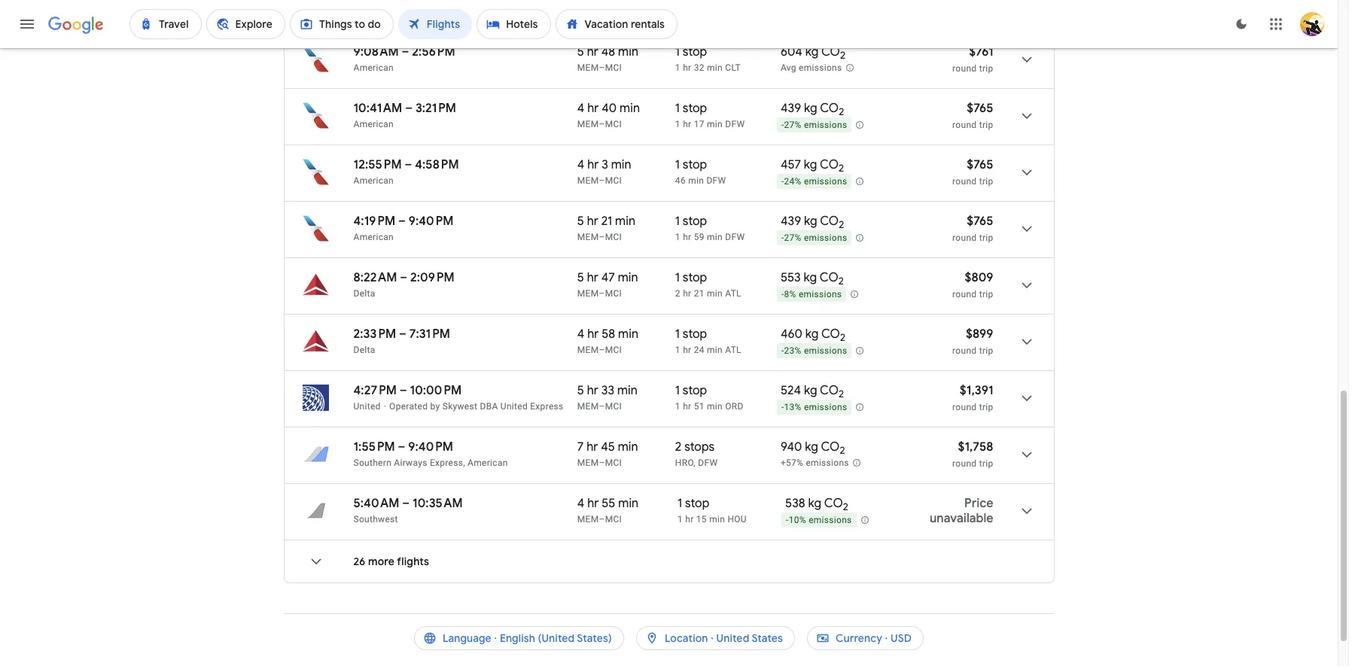Task type: describe. For each thing, give the bounding box(es) containing it.
2 for 5 hr 47 min
[[838, 275, 844, 288]]

hr inside "4 hr 3 min mem – mci"
[[587, 157, 599, 172]]

1 stop 1 hr 24 min atl
[[675, 327, 741, 355]]

1 mci from the top
[[605, 6, 622, 17]]

united for united
[[353, 401, 381, 412]]

mci for 47
[[605, 288, 622, 299]]

765 US dollars text field
[[967, 101, 993, 116]]

min inside '5 hr 48 min mem – mci'
[[618, 44, 638, 59]]

- for 5 hr 21 min
[[781, 233, 784, 243]]

2 for 4 hr 3 min
[[839, 162, 844, 175]]

538
[[785, 496, 805, 511]]

stop for 4 hr 58 min
[[683, 327, 707, 342]]

2 inside 1 stop 2 hr 21 min atl
[[675, 288, 680, 299]]

unavailable
[[930, 511, 993, 526]]

1 stop 1 hr 15 min hou
[[677, 496, 747, 525]]

flight details. leaves memphis international airport at 9:08 am on thursday, november 30 and arrives at kansas city international airport at 2:56 pm on thursday, november 30. image
[[1008, 41, 1045, 78]]

mci for 33
[[605, 401, 622, 412]]

26 more flights image
[[298, 544, 334, 580]]

5 hr 21 min mem – mci
[[577, 214, 635, 242]]

2:33 pm
[[353, 327, 396, 342]]

58
[[602, 327, 615, 342]]

kg for 5 hr 47 min
[[804, 270, 817, 285]]

avg
[[781, 63, 796, 73]]

9:08 am – 2:56 pm american
[[353, 44, 455, 73]]

flight details. leaves memphis international airport at 1:55 pm on thursday, november 30 and arrives at kansas city international airport at 9:40 pm on thursday, november 30. image
[[1008, 437, 1045, 473]]

4 for 4 hr 40 min
[[577, 101, 584, 116]]

- for 5 hr 47 min
[[781, 289, 784, 300]]

,
[[694, 458, 696, 468]]

1391 US dollars text field
[[960, 383, 993, 398]]

emissions for 5 hr 21 min
[[804, 233, 847, 243]]

delta for 8:22 am
[[353, 288, 375, 299]]

1 left the 17 in the top right of the page
[[675, 119, 680, 129]]

hr inside 4 hr 40 min mem – mci
[[587, 101, 599, 116]]

hr inside 5 hr 33 min mem – mci
[[587, 383, 598, 398]]

stop for 4 hr 40 min
[[683, 101, 707, 116]]

co for 4 hr 3 min
[[820, 157, 839, 172]]

hr inside "1 stop 1 hr 24 min atl"
[[683, 345, 691, 355]]

co for 5 hr 33 min
[[820, 383, 839, 398]]

1 left 51
[[675, 401, 680, 412]]

emissions for 4 hr 55 min
[[809, 515, 852, 526]]

13%
[[784, 402, 801, 413]]

15
[[696, 514, 707, 525]]

hr inside 1 stop 1 hr 59 min dfw
[[683, 232, 691, 242]]

27% for 5 hr 21 min
[[784, 233, 801, 243]]

21 inside 1 stop 2 hr 21 min atl
[[694, 288, 704, 299]]

2 for 5 hr 48 min
[[840, 49, 845, 62]]

$765 round trip for 5 hr 21 min
[[952, 214, 993, 243]]

min inside 4 hr 40 min mem – mci
[[620, 101, 640, 116]]

southern
[[353, 458, 391, 468]]

trip for 7 hr 45 min
[[979, 458, 993, 469]]

-10% emissions
[[786, 515, 852, 526]]

round for 4 hr 58 min
[[952, 346, 977, 356]]

flight details. leaves memphis international airport at 10:41 am on thursday, november 30 and arrives at kansas city international airport at 3:21 pm on thursday, november 30. image
[[1008, 98, 1045, 134]]

mci for 58
[[605, 345, 622, 355]]

-24% emissions
[[781, 176, 847, 187]]

mem for 4 hr 55 min
[[577, 514, 599, 525]]

flight details. leaves memphis international airport at 2:33 pm on thursday, november 30 and arrives at kansas city international airport at 7:31 pm on thursday, november 30. image
[[1008, 324, 1045, 360]]

- for 4 hr 3 min
[[781, 176, 784, 187]]

2:33 pm – 7:31 pm delta
[[353, 327, 450, 355]]

1 up layover (1 of 1) is a 1 hr 17 min layover at dallas/fort worth international airport in dallas. element at the top
[[675, 101, 680, 116]]

round for 5 hr 33 min
[[952, 402, 977, 413]]

american up 9:08 am
[[353, 6, 394, 17]]

emissions for 4 hr 3 min
[[804, 176, 847, 187]]

Arrival time: 9:40 PM. text field
[[408, 440, 453, 455]]

skywest
[[442, 401, 477, 412]]

layover (1 of 2) is a 40 min layover at boone county regional airport in harrison. layover (2 of 2) is a 1 hr 59 min layover at dallas/fort worth international airport in dallas. element
[[675, 457, 773, 469]]

hr inside 7 hr 45 min mem – mci
[[587, 440, 598, 455]]

min inside 1 stop 1 hr 51 min ord
[[707, 401, 723, 412]]

Departure time: 4:27 PM. text field
[[353, 383, 397, 398]]

round for 5 hr 21 min
[[952, 233, 977, 243]]

3 for 2
[[694, 6, 699, 17]]

total duration 5 hr 33 min. element
[[577, 383, 675, 400]]

kg for 4 hr 55 min
[[808, 496, 822, 511]]

-27% emissions for 4 hr 40 min
[[781, 120, 847, 130]]

23%
[[784, 346, 801, 356]]

761 US dollars text field
[[969, 44, 993, 59]]

– inside "4 hr 3 min mem – mci"
[[599, 175, 605, 186]]

– up operated
[[400, 383, 407, 398]]

$765 for 5 hr 21 min
[[967, 214, 993, 229]]

-13% emissions
[[781, 402, 847, 413]]

stop for 5 hr 48 min
[[683, 44, 707, 59]]

3:21 pm
[[415, 101, 456, 116]]

553
[[781, 270, 801, 285]]

9:08 am
[[353, 44, 399, 59]]

mem for 5 hr 48 min
[[577, 62, 599, 73]]

hr inside layover (1 of 1) is a 2 hr 3 min layover at charlotte douglas international airport in charlotte. element
[[683, 6, 691, 17]]

hou
[[727, 514, 747, 525]]

1 mem from the top
[[577, 6, 599, 17]]

– inside 5:40 am – 10:35 am southwest
[[402, 496, 410, 511]]

439 for 4 hr 40 min
[[781, 101, 801, 116]]

stop for 5 hr 33 min
[[683, 383, 707, 398]]

4 hr 58 min mem – mci
[[577, 327, 638, 355]]

12:55 pm
[[353, 157, 402, 172]]

460 kg co 2
[[781, 327, 845, 344]]

5 hr 47 min mem – mci
[[577, 270, 638, 299]]

+57% emissions
[[781, 458, 849, 468]]

kg for 5 hr 33 min
[[804, 383, 817, 398]]

$899 round trip
[[952, 327, 993, 356]]

8:22 am – 2:09 pm delta
[[353, 270, 454, 299]]

atl for 553
[[725, 288, 741, 299]]

mem for 5 hr 33 min
[[577, 401, 599, 412]]

5 for 5 hr 33 min
[[577, 383, 584, 398]]

604 kg co 2
[[781, 44, 845, 62]]

min inside 4 hr 55 min mem – mci
[[618, 496, 639, 511]]

-8% emissions
[[781, 289, 842, 300]]

Departure time: 1:55 PM. text field
[[353, 440, 395, 455]]

min inside "1 stop 1 hr 15 min hou"
[[709, 514, 725, 525]]

Departure time: 10:41 AM. text field
[[353, 101, 402, 116]]

emissions for 4 hr 40 min
[[804, 120, 847, 130]]

hr inside 1 stop 1 hr 17 min dfw
[[683, 119, 691, 129]]

atl for 460
[[725, 345, 741, 355]]

1:55 pm – 9:40 pm southern airways express, american
[[353, 440, 508, 468]]

stop for 5 hr 47 min
[[683, 270, 707, 285]]

2 stops flight. element
[[675, 440, 715, 457]]

21 inside 5 hr 21 min mem – mci
[[601, 214, 612, 229]]

min inside 7 hr 45 min mem – mci
[[618, 440, 638, 455]]

southwest
[[353, 514, 398, 525]]

5 for 5 hr 47 min
[[577, 270, 584, 285]]

layover (1 of 1) is a 1 hr 17 min layover at dallas/fort worth international airport in dallas. element
[[675, 118, 773, 130]]

co for 4 hr 40 min
[[820, 101, 839, 116]]

1 inside 1 stop 46 min dfw
[[675, 157, 680, 172]]

5:40 am – 10:35 am southwest
[[353, 496, 463, 525]]

operated by skywest dba united express
[[389, 401, 563, 412]]

english (united states)
[[500, 632, 612, 645]]

layover (1 of 1) is a 46 min layover at dallas/fort worth international airport in dallas. element
[[675, 175, 773, 187]]

co for 7 hr 45 min
[[821, 440, 840, 455]]

mci for 21
[[605, 232, 622, 242]]

flight details. leaves memphis international airport at 8:22 am on thursday, november 30 and arrives at kansas city international airport at 2:09 pm on thursday, november 30. image
[[1008, 267, 1045, 303]]

delta for 2:33 pm
[[353, 345, 375, 355]]

5 hr 33 min mem – mci
[[577, 383, 637, 412]]

2 stops hro , dfw
[[675, 440, 718, 468]]

$1,391 round trip
[[952, 383, 993, 413]]

- for 4 hr 40 min
[[781, 120, 784, 130]]

hr inside '5 hr 48 min mem – mci'
[[587, 44, 598, 59]]

9:40 pm for 1:55 pm
[[408, 440, 453, 455]]

co for 4 hr 58 min
[[821, 327, 840, 342]]

1 down 2 hr 3 min
[[675, 44, 680, 59]]

hr inside 5 hr 21 min mem – mci
[[587, 214, 598, 229]]

layover (1 of 1) is a 1 hr 15 min layover at william p. hobby airport in houston. element
[[677, 513, 778, 525]]

total duration 5 hr 47 min. element
[[577, 270, 675, 288]]

45
[[601, 440, 615, 455]]

1 horizontal spatial united
[[500, 401, 528, 412]]

mci for 3
[[605, 175, 622, 186]]

hr inside 1 stop 2 hr 21 min atl
[[683, 288, 691, 299]]

Departure time: 8:22 AM. text field
[[353, 270, 397, 285]]

layover (1 of 1) is a 1 hr 24 min layover at hartsfield-jackson atlanta international airport in atlanta. element
[[675, 344, 773, 356]]

– up the 48
[[599, 6, 605, 17]]

min up 1 stop 1 hr 32 min clt
[[702, 6, 717, 17]]

states
[[752, 632, 783, 645]]

– inside '8:22 am – 2:09 pm delta'
[[400, 270, 407, 285]]

2:56 pm
[[412, 44, 455, 59]]

stops
[[684, 440, 715, 455]]

2 inside 2 stops hro , dfw
[[675, 440, 682, 455]]

express
[[530, 401, 563, 412]]

$1,758
[[958, 440, 993, 455]]

32
[[694, 62, 704, 73]]

24%
[[784, 176, 801, 187]]

5:40 am
[[353, 496, 399, 511]]

main menu image
[[18, 15, 36, 33]]

7:31 pm
[[409, 327, 450, 342]]

co for 5 hr 47 min
[[820, 270, 838, 285]]

american for 10:41 am
[[353, 119, 394, 129]]

min inside 1 stop 1 hr 32 min clt
[[707, 62, 723, 73]]

co for 4 hr 55 min
[[824, 496, 843, 511]]

-23% emissions
[[781, 346, 847, 356]]

layover (1 of 1) is a 2 hr 3 min layover at charlotte douglas international airport in charlotte. element
[[675, 5, 773, 17]]

– inside 4 hr 40 min mem – mci
[[599, 119, 605, 129]]

min inside 4 hr 58 min mem – mci
[[618, 327, 638, 342]]

1 down 46
[[675, 214, 680, 229]]

hr inside 4 hr 58 min mem – mci
[[587, 327, 599, 342]]

1 stop flight. element for 4 hr 3 min
[[675, 157, 707, 175]]

min inside 1 stop 46 min dfw
[[688, 175, 704, 186]]

– inside 4 hr 55 min mem – mci
[[599, 514, 605, 525]]

4 hr 3 min mem – mci
[[577, 157, 631, 186]]

5 for 5 hr 48 min
[[577, 44, 584, 59]]

524
[[781, 383, 801, 398]]

1 stop 1 hr 51 min ord
[[675, 383, 744, 412]]

kg for 4 hr 58 min
[[805, 327, 819, 342]]

4 hr 55 min mem – mci
[[577, 496, 639, 525]]

Departure time: 5:40 AM. text field
[[353, 496, 399, 511]]

899 US dollars text field
[[966, 327, 993, 342]]

hr inside 1 stop 1 hr 51 min ord
[[683, 401, 691, 412]]

min inside 1 stop 1 hr 59 min dfw
[[707, 232, 723, 242]]

4:19 pm – 9:40 pm american
[[353, 214, 454, 242]]

1 stop flight. element for 5 hr 33 min
[[675, 383, 707, 400]]

Arrival time: 11:44 AM. text field
[[412, 0, 460, 3]]

round for 5 hr 48 min
[[952, 63, 977, 74]]

4:58 pm
[[415, 157, 459, 172]]

kg for 4 hr 3 min
[[804, 157, 817, 172]]

2 up 1 stop 1 hr 32 min clt
[[675, 6, 680, 17]]

american for 4:19 pm
[[353, 232, 394, 242]]

24
[[694, 345, 704, 355]]

(united
[[538, 632, 575, 645]]

emissions down 940 kg co 2
[[806, 458, 849, 468]]

26
[[353, 555, 366, 568]]

1 up layover (1 of 1) is a 1 hr 24 min layover at hartsfield-jackson atlanta international airport in atlanta. element
[[675, 327, 680, 342]]

layover (1 of 1) is a 1 hr 51 min layover at o'hare international airport in chicago. element
[[675, 400, 773, 413]]

emissions for 5 hr 33 min
[[804, 402, 847, 413]]

language
[[443, 632, 491, 645]]

clt
[[725, 62, 741, 73]]

airways
[[394, 458, 427, 468]]

$765 for 4 hr 3 min
[[967, 157, 993, 172]]

mem for 5 hr 47 min
[[577, 288, 599, 299]]

$761
[[969, 44, 993, 59]]

2 for 5 hr 21 min
[[839, 218, 844, 231]]

538 kg co 2
[[785, 496, 848, 514]]

leaves memphis international airport at 4:19 pm on thursday, november 30 and arrives at kansas city international airport at 9:40 pm on thursday, november 30. element
[[353, 214, 454, 229]]

457
[[781, 157, 801, 172]]

$899
[[966, 327, 993, 342]]

kg for 7 hr 45 min
[[805, 440, 818, 455]]

dfw inside 1 stop 1 hr 59 min dfw
[[725, 232, 745, 242]]

leaves memphis international airport at 10:41 am on thursday, november 30 and arrives at kansas city international airport at 3:21 pm on thursday, november 30. element
[[353, 101, 456, 116]]

1 stop flight. element for 4 hr 55 min
[[677, 496, 709, 513]]

emissions down 604 kg co 2
[[799, 63, 842, 73]]

- for 5 hr 33 min
[[781, 402, 784, 413]]

leaves memphis international airport at 1:55 pm on thursday, november 30 and arrives at kansas city international airport at 9:40 pm on thursday, november 30. element
[[353, 440, 453, 455]]

kg for 5 hr 48 min
[[805, 44, 819, 59]]

4 hr 40 min mem – mci
[[577, 101, 640, 129]]

7
[[577, 440, 584, 455]]



Task type: locate. For each thing, give the bounding box(es) containing it.
stop for 4 hr 3 min
[[683, 157, 707, 172]]

flight details. leaves memphis international airport at 5:40 am on thursday, november 30 and arrives at kansas city international airport at 10:35 am on thursday, november 30. image
[[1008, 493, 1045, 529]]

1 left the 32
[[675, 62, 680, 73]]

delta
[[353, 288, 375, 299], [353, 345, 375, 355]]

2 atl from the top
[[725, 345, 741, 355]]

kg up '+57% emissions'
[[805, 440, 818, 455]]

min right the 17 in the top right of the page
[[707, 119, 723, 129]]

-27% emissions
[[781, 120, 847, 130], [781, 233, 847, 243]]

hro
[[675, 458, 694, 468]]

co inside 604 kg co 2
[[821, 44, 840, 59]]

46
[[675, 175, 686, 186]]

mci inside 5 hr 33 min mem – mci
[[605, 401, 622, 412]]

emissions down 553 kg co 2
[[799, 289, 842, 300]]

0 vertical spatial 9:40 pm
[[409, 214, 454, 229]]

2 439 from the top
[[781, 214, 801, 229]]

stop up 24
[[683, 327, 707, 342]]

kg inside 604 kg co 2
[[805, 44, 819, 59]]

1 vertical spatial atl
[[725, 345, 741, 355]]

5 down "4 hr 3 min mem – mci"
[[577, 214, 584, 229]]

2 9:40 pm from the top
[[408, 440, 453, 455]]

27% up 553
[[784, 233, 801, 243]]

2 27% from the top
[[784, 233, 801, 243]]

round inside $809 round trip
[[952, 289, 977, 300]]

5 inside 5 hr 21 min mem – mci
[[577, 214, 584, 229]]

american for 12:55 pm
[[353, 175, 394, 186]]

co for 5 hr 48 min
[[821, 44, 840, 59]]

2 inside 940 kg co 2
[[840, 444, 845, 457]]

ord
[[725, 401, 744, 412]]

1 -27% emissions from the top
[[781, 120, 847, 130]]

layover (1 of 1) is a 1 hr 32 min layover at charlotte douglas international airport in charlotte. element
[[675, 62, 773, 74]]

Departure time: 2:33 PM. text field
[[353, 327, 396, 342]]

0 horizontal spatial 21
[[601, 214, 612, 229]]

total duration 4 hr 40 min. element
[[577, 101, 675, 118]]

states)
[[577, 632, 612, 645]]

english
[[500, 632, 535, 645]]

5
[[577, 44, 584, 59], [577, 214, 584, 229], [577, 270, 584, 285], [577, 383, 584, 398]]

min
[[702, 6, 717, 17], [618, 44, 638, 59], [707, 62, 723, 73], [620, 101, 640, 116], [707, 119, 723, 129], [611, 157, 631, 172], [688, 175, 704, 186], [615, 214, 635, 229], [707, 232, 723, 242], [618, 270, 638, 285], [707, 288, 723, 299], [618, 327, 638, 342], [707, 345, 723, 355], [617, 383, 637, 398], [707, 401, 723, 412], [618, 440, 638, 455], [618, 496, 639, 511], [709, 514, 725, 525]]

mem inside 4 hr 58 min mem – mci
[[577, 345, 599, 355]]

trip for 5 hr 48 min
[[979, 63, 993, 74]]

$765 round trip for 4 hr 40 min
[[952, 101, 993, 130]]

dfw inside 1 stop 1 hr 17 min dfw
[[725, 119, 745, 129]]

leaves memphis international airport at 12:55 pm on thursday, november 30 and arrives at kansas city international airport at 4:58 pm on thursday, november 30. element
[[353, 157, 459, 172]]

4:27 pm
[[353, 383, 397, 398]]

– inside 5 hr 47 min mem – mci
[[599, 288, 605, 299]]

delta inside 2:33 pm – 7:31 pm delta
[[353, 345, 375, 355]]

$1,391
[[960, 383, 993, 398]]

553 kg co 2
[[781, 270, 844, 288]]

2 for 4 hr 55 min
[[843, 501, 848, 514]]

mci for 40
[[605, 119, 622, 129]]

10 mci from the top
[[605, 514, 622, 525]]

2 delta from the top
[[353, 345, 375, 355]]

co inside 940 kg co 2
[[821, 440, 840, 455]]

mem down total duration 5 hr 48 min. element
[[577, 62, 599, 73]]

kg for 4 hr 40 min
[[804, 101, 817, 116]]

Arrival time: 4:58 PM. text field
[[415, 157, 459, 172]]

$761 round trip
[[952, 44, 993, 74]]

4 for 4 hr 55 min
[[577, 496, 584, 511]]

4 round from the top
[[952, 233, 977, 243]]

1 vertical spatial 3
[[602, 157, 608, 172]]

26 more flights
[[353, 555, 429, 568]]

hr left the 32
[[683, 62, 691, 73]]

min down "4 hr 3 min mem – mci"
[[615, 214, 635, 229]]

0 vertical spatial 439
[[781, 101, 801, 116]]

439 kg co 2 for 5 hr 21 min
[[781, 214, 844, 231]]

2 up -8% emissions
[[838, 275, 844, 288]]

stop inside "1 stop 1 hr 24 min atl"
[[683, 327, 707, 342]]

stop inside "1 stop 1 hr 15 min hou"
[[685, 496, 709, 511]]

min down 4 hr 40 min mem – mci
[[611, 157, 631, 172]]

co inside 553 kg co 2
[[820, 270, 838, 285]]

2 hr 3 min
[[675, 6, 717, 17]]

kg inside 940 kg co 2
[[805, 440, 818, 455]]

-27% emissions for 5 hr 21 min
[[781, 233, 847, 243]]

stop up layover (1 of 1) is a 2 hr 21 min layover at hartsfield-jackson atlanta international airport in atlanta. element
[[683, 270, 707, 285]]

layover (1 of 1) is a 1 hr 59 min layover at dallas/fort worth international airport in dallas. element
[[675, 231, 773, 243]]

- for 4 hr 58 min
[[781, 346, 784, 356]]

flight details. leaves memphis international airport at 4:19 pm on thursday, november 30 and arrives at kansas city international airport at 9:40 pm on thursday, november 30. image
[[1008, 211, 1045, 247]]

2 vertical spatial $765
[[967, 214, 993, 229]]

1 9:40 pm from the top
[[409, 214, 454, 229]]

mci for 48
[[605, 62, 622, 73]]

-27% emissions up 553 kg co 2
[[781, 233, 847, 243]]

min inside 5 hr 33 min mem – mci
[[617, 383, 637, 398]]

1 vertical spatial 765 us dollars text field
[[967, 214, 993, 229]]

hr inside 5 hr 47 min mem – mci
[[587, 270, 598, 285]]

–
[[599, 6, 605, 17], [402, 44, 409, 59], [599, 62, 605, 73], [405, 101, 413, 116], [599, 119, 605, 129], [405, 157, 412, 172], [599, 175, 605, 186], [398, 214, 406, 229], [599, 232, 605, 242], [400, 270, 407, 285], [599, 288, 605, 299], [399, 327, 406, 342], [599, 345, 605, 355], [400, 383, 407, 398], [599, 401, 605, 412], [398, 440, 405, 455], [599, 458, 605, 468], [402, 496, 410, 511], [599, 514, 605, 525]]

mem down total duration 4 hr 40 min. element at the top of page
[[577, 119, 599, 129]]

round for 4 hr 3 min
[[952, 176, 977, 187]]

1 stop flight. element up 59
[[675, 214, 707, 231]]

american inside 1:55 pm – 9:40 pm southern airways express, american
[[468, 458, 508, 468]]

mem down total duration 4 hr 3 min. element
[[577, 175, 599, 186]]

3 mem from the top
[[577, 119, 599, 129]]

round inside $899 round trip
[[952, 346, 977, 356]]

Departure time: 9:08 AM. text field
[[353, 44, 399, 59]]

– inside 9:08 am – 2:56 pm american
[[402, 44, 409, 59]]

american down 4:19 pm
[[353, 232, 394, 242]]

kg inside the 457 kg co 2
[[804, 157, 817, 172]]

2 mem from the top
[[577, 62, 599, 73]]

0 vertical spatial 21
[[601, 214, 612, 229]]

1 $765 from the top
[[967, 101, 993, 116]]

mem inside 4 hr 55 min mem – mci
[[577, 514, 599, 525]]

1 round from the top
[[952, 63, 977, 74]]

more
[[368, 555, 395, 568]]

0 vertical spatial atl
[[725, 288, 741, 299]]

kg up '-24% emissions'
[[804, 157, 817, 172]]

mci inside '5 hr 48 min mem – mci'
[[605, 62, 622, 73]]

1 stop flight. element for 5 hr 48 min
[[675, 44, 707, 62]]

7 mci from the top
[[605, 345, 622, 355]]

stop
[[683, 44, 707, 59], [683, 101, 707, 116], [683, 157, 707, 172], [683, 214, 707, 229], [683, 270, 707, 285], [683, 327, 707, 342], [683, 383, 707, 398], [685, 496, 709, 511]]

– down 33 on the bottom
[[599, 401, 605, 412]]

layover (1 of 1) is a 2 hr 21 min layover at hartsfield-jackson atlanta international airport in atlanta. element
[[675, 288, 773, 300]]

min inside "1 stop 1 hr 24 min atl"
[[707, 345, 723, 355]]

hr left the 48
[[587, 44, 598, 59]]

- for 4 hr 55 min
[[786, 515, 789, 526]]

1 atl from the top
[[725, 288, 741, 299]]

1 delta from the top
[[353, 288, 375, 299]]

1 vertical spatial delta
[[353, 345, 375, 355]]

$765 round trip for 4 hr 3 min
[[952, 157, 993, 187]]

hr left 59
[[683, 232, 691, 242]]

emissions for 4 hr 58 min
[[804, 346, 847, 356]]

co inside 538 kg co 2
[[824, 496, 843, 511]]

40
[[602, 101, 617, 116]]

10:35 am
[[413, 496, 463, 511]]

1 stop flight. element up 46
[[675, 157, 707, 175]]

round down $761 text field
[[952, 63, 977, 74]]

stop up 51
[[683, 383, 707, 398]]

round inside $1,391 round trip
[[952, 402, 977, 413]]

mem for 4 hr 58 min
[[577, 345, 599, 355]]

439 for 5 hr 21 min
[[781, 214, 801, 229]]

1 vertical spatial 439 kg co 2
[[781, 214, 844, 231]]

mci inside 4 hr 40 min mem – mci
[[605, 119, 622, 129]]

2 inside 604 kg co 2
[[840, 49, 845, 62]]

mem for 5 hr 21 min
[[577, 232, 599, 242]]

total duration 4 hr 55 min. element
[[577, 496, 677, 513]]

460
[[781, 327, 802, 342]]

mci inside "4 hr 3 min mem – mci"
[[605, 175, 622, 186]]

3 round from the top
[[952, 176, 977, 187]]

by
[[430, 401, 440, 412]]

4 inside "4 hr 3 min mem – mci"
[[577, 157, 584, 172]]

flight details. leaves memphis international airport at 4:27 pm on thursday, november 30 and arrives at kansas city international airport at 10:00 pm on thursday, november 30. image
[[1008, 380, 1045, 416]]

total duration 4 hr 3 min. element
[[577, 157, 675, 175]]

$765
[[967, 101, 993, 116], [967, 157, 993, 172], [967, 214, 993, 229]]

round down 1758 us dollars text field at the bottom right of the page
[[952, 458, 977, 469]]

2 for 4 hr 40 min
[[839, 106, 844, 118]]

kg up -10% emissions
[[808, 496, 822, 511]]

stop inside 1 stop 1 hr 32 min clt
[[683, 44, 707, 59]]

3 inside "4 hr 3 min mem – mci"
[[602, 157, 608, 172]]

co
[[821, 44, 840, 59], [820, 101, 839, 116], [820, 157, 839, 172], [820, 214, 839, 229], [820, 270, 838, 285], [821, 327, 840, 342], [820, 383, 839, 398], [821, 440, 840, 455], [824, 496, 843, 511]]

10:41 am
[[353, 101, 402, 116]]

min right 24
[[707, 345, 723, 355]]

2 inside 524 kg co 2
[[839, 388, 844, 401]]

457 kg co 2
[[781, 157, 844, 175]]

2 vertical spatial $765 round trip
[[952, 214, 993, 243]]

-27% emissions up the 457 kg co 2
[[781, 120, 847, 130]]

4:19 pm
[[353, 214, 395, 229]]

round down $809 text field
[[952, 289, 977, 300]]

8 trip from the top
[[979, 458, 993, 469]]

1 inside 1 stop 2 hr 21 min atl
[[675, 270, 680, 285]]

1 stop flight. element up 24
[[675, 327, 707, 344]]

– inside '5 hr 48 min mem – mci'
[[599, 62, 605, 73]]

4 trip from the top
[[979, 233, 993, 243]]

min right 47
[[618, 270, 638, 285]]

1 765 us dollars text field from the top
[[967, 157, 993, 172]]

mci down the 48
[[605, 62, 622, 73]]

5 inside 5 hr 33 min mem – mci
[[577, 383, 584, 398]]

flight details. leaves memphis international airport at 12:55 pm on thursday, november 30 and arrives at kansas city international airport at 4:58 pm on thursday, november 30. image
[[1008, 154, 1045, 190]]

dfw right the 17 in the top right of the page
[[725, 119, 745, 129]]

– up airways
[[398, 440, 405, 455]]

mci down total duration 4 hr 3 min. element
[[605, 175, 622, 186]]

trip left flight details. leaves memphis international airport at 12:55 pm on thursday, november 30 and arrives at kansas city international airport at 4:58 pm on thursday, november 30. icon
[[979, 176, 993, 187]]

– down total duration 4 hr 3 min. element
[[599, 175, 605, 186]]

round for 4 hr 40 min
[[952, 120, 977, 130]]

4 mem from the top
[[577, 175, 599, 186]]

hr left 15
[[685, 514, 694, 525]]

1 vertical spatial 439
[[781, 214, 801, 229]]

7 round from the top
[[952, 402, 977, 413]]

– left "7:31 pm"
[[399, 327, 406, 342]]

765 us dollars text field for 439
[[967, 214, 993, 229]]

– right 4:19 pm
[[398, 214, 406, 229]]

min inside 1 stop 2 hr 21 min atl
[[707, 288, 723, 299]]

round inside $1,758 round trip
[[952, 458, 977, 469]]

trip for 4 hr 40 min
[[979, 120, 993, 130]]

dfw right 46
[[706, 175, 726, 186]]

mem down total duration 5 hr 21 min. element
[[577, 232, 599, 242]]

stop for 5 hr 21 min
[[683, 214, 707, 229]]

1 stop 1 hr 32 min clt
[[675, 44, 741, 73]]

kg for 5 hr 21 min
[[804, 214, 817, 229]]

8 mem from the top
[[577, 401, 599, 412]]

2 inside 460 kg co 2
[[840, 331, 845, 344]]

1 up "layover (1 of 1) is a 1 hr 51 min layover at o'hare international airport in chicago." element
[[675, 383, 680, 398]]

27% for 4 hr 40 min
[[784, 120, 801, 130]]

– inside the 10:41 am – 3:21 pm american
[[405, 101, 413, 116]]

439
[[781, 101, 801, 116], [781, 214, 801, 229]]

2 for 4 hr 58 min
[[840, 331, 845, 344]]

1 vertical spatial 9:40 pm
[[408, 440, 453, 455]]

4 5 from the top
[[577, 383, 584, 398]]

2 765 us dollars text field from the top
[[967, 214, 993, 229]]

location
[[665, 632, 708, 645]]

– inside 12:55 pm – 4:58 pm american
[[405, 157, 412, 172]]

$809 round trip
[[952, 270, 993, 300]]

round down $1,391
[[952, 402, 977, 413]]

1 439 kg co 2 from the top
[[781, 101, 844, 118]]

0 vertical spatial 27%
[[784, 120, 801, 130]]

2 mci from the top
[[605, 62, 622, 73]]

1 27% from the top
[[784, 120, 801, 130]]

mci inside 4 hr 55 min mem – mci
[[605, 514, 622, 525]]

0 vertical spatial 765 us dollars text field
[[967, 157, 993, 172]]

mem up '5 hr 48 min mem – mci'
[[577, 6, 599, 17]]

hr left 24
[[683, 345, 691, 355]]

3 $765 from the top
[[967, 214, 993, 229]]

co inside 524 kg co 2
[[820, 383, 839, 398]]

trip for 5 hr 21 min
[[979, 233, 993, 243]]

3 $765 round trip from the top
[[952, 214, 993, 243]]

Departure time: 12:55 PM. text field
[[353, 157, 402, 172]]

5 left 33 on the bottom
[[577, 383, 584, 398]]

min inside 5 hr 21 min mem – mci
[[615, 214, 635, 229]]

4 inside 4 hr 55 min mem – mci
[[577, 496, 584, 511]]

1 vertical spatial 27%
[[784, 233, 801, 243]]

1
[[675, 44, 680, 59], [675, 62, 680, 73], [675, 101, 680, 116], [675, 119, 680, 129], [675, 157, 680, 172], [675, 214, 680, 229], [675, 232, 680, 242], [675, 270, 680, 285], [675, 327, 680, 342], [675, 345, 680, 355], [675, 383, 680, 398], [675, 401, 680, 412], [677, 496, 682, 511], [677, 514, 683, 525]]

min right 55
[[618, 496, 639, 511]]

mem
[[577, 6, 599, 17], [577, 62, 599, 73], [577, 119, 599, 129], [577, 175, 599, 186], [577, 232, 599, 242], [577, 288, 599, 299], [577, 345, 599, 355], [577, 401, 599, 412], [577, 458, 599, 468], [577, 514, 599, 525]]

$765 round trip
[[952, 101, 993, 130], [952, 157, 993, 187], [952, 214, 993, 243]]

dba
[[480, 401, 498, 412]]

co inside the 457 kg co 2
[[820, 157, 839, 172]]

48
[[601, 44, 615, 59]]

hr left 55
[[587, 496, 599, 511]]

$765 for 4 hr 40 min
[[967, 101, 993, 116]]

1 stop 46 min dfw
[[675, 157, 726, 186]]

– right the departure time: 5:40 am. 'text field'
[[402, 496, 410, 511]]

dfw inside 2 stops hro , dfw
[[698, 458, 718, 468]]

1 up layover (1 of 1) is a 2 hr 21 min layover at hartsfield-jackson atlanta international airport in atlanta. element
[[675, 270, 680, 285]]

united for united states
[[716, 632, 749, 645]]

total duration 5 hr 21 min. element
[[577, 214, 675, 231]]

2 4 from the top
[[577, 157, 584, 172]]

– inside 4:19 pm – 9:40 pm american
[[398, 214, 406, 229]]

3 mci from the top
[[605, 119, 622, 129]]

1 5 from the top
[[577, 44, 584, 59]]

- down 538 at right
[[786, 515, 789, 526]]

8%
[[784, 289, 796, 300]]

5 trip from the top
[[979, 289, 993, 300]]

5 mem from the top
[[577, 232, 599, 242]]

trip for 4 hr 58 min
[[979, 346, 993, 356]]

1758 US dollars text field
[[958, 440, 993, 455]]

– left 3:21 pm 'text field' at left top
[[405, 101, 413, 116]]

Arrival time: 2:56 PM. text field
[[412, 44, 455, 59]]

hr left 51
[[683, 401, 691, 412]]

mem down total duration 5 hr 47 min. element
[[577, 288, 599, 299]]

trip for 5 hr 33 min
[[979, 402, 993, 413]]

trip down $809 text field
[[979, 289, 993, 300]]

american inside 9:08 am – 2:56 pm american
[[353, 62, 394, 73]]

delta down 2:33 pm
[[353, 345, 375, 355]]

1 left 24
[[675, 345, 680, 355]]

american inside 4:19 pm – 9:40 pm american
[[353, 232, 394, 242]]

10%
[[789, 515, 806, 526]]

3 trip from the top
[[979, 176, 993, 187]]

mci inside 5 hr 47 min mem – mci
[[605, 288, 622, 299]]

flights
[[397, 555, 429, 568]]

0 vertical spatial 439 kg co 2
[[781, 101, 844, 118]]

Arrival time: 7:31 PM. text field
[[409, 327, 450, 342]]

Arrival time: 10:00 PM. text field
[[410, 383, 462, 398]]

Arrival time: 3:21 PM. text field
[[415, 101, 456, 116]]

emissions
[[799, 63, 842, 73], [804, 120, 847, 130], [804, 176, 847, 187], [804, 233, 847, 243], [799, 289, 842, 300], [804, 346, 847, 356], [804, 402, 847, 413], [806, 458, 849, 468], [809, 515, 852, 526]]

min up "1 stop 1 hr 24 min atl"
[[707, 288, 723, 299]]

min inside 5 hr 47 min mem – mci
[[618, 270, 638, 285]]

2 horizontal spatial united
[[716, 632, 749, 645]]

operated
[[389, 401, 428, 412]]

1 down hro
[[677, 496, 682, 511]]

1 $765 round trip from the top
[[952, 101, 993, 130]]

439 kg co 2 for 4 hr 40 min
[[781, 101, 844, 118]]

4 for 4 hr 58 min
[[577, 327, 584, 342]]

Arrival time: 9:40 PM. text field
[[409, 214, 454, 229]]

– inside 1:55 pm – 9:40 pm southern airways express, american
[[398, 440, 405, 455]]

10:00 pm
[[410, 383, 462, 398]]

total duration 4 hr 58 min. element
[[577, 327, 675, 344]]

$765 left flight details. leaves memphis international airport at 12:55 pm on thursday, november 30 and arrives at kansas city international airport at 4:58 pm on thursday, november 30. icon
[[967, 157, 993, 172]]

2 trip from the top
[[979, 120, 993, 130]]

united
[[353, 401, 381, 412], [500, 401, 528, 412], [716, 632, 749, 645]]

7 hr 45 min mem – mci
[[577, 440, 638, 468]]

2 down total duration 5 hr 47 min. element
[[675, 288, 680, 299]]

9:40 pm inside 4:19 pm – 9:40 pm american
[[409, 214, 454, 229]]

3 5 from the top
[[577, 270, 584, 285]]

940
[[781, 440, 802, 455]]

2 up '-24% emissions'
[[839, 162, 844, 175]]

765 us dollars text field for 457
[[967, 157, 993, 172]]

mem – mci
[[577, 6, 622, 17]]

mem inside 5 hr 21 min mem – mci
[[577, 232, 599, 242]]

6 round from the top
[[952, 346, 977, 356]]

mci for 55
[[605, 514, 622, 525]]

min right 51
[[707, 401, 723, 412]]

total duration 5 hr 48 min. element
[[577, 44, 675, 62]]

9 mem from the top
[[577, 458, 599, 468]]

min right the 32
[[707, 62, 723, 73]]

51
[[694, 401, 704, 412]]

delta inside '8:22 am – 2:09 pm delta'
[[353, 288, 375, 299]]

3 for 4
[[602, 157, 608, 172]]

2 $765 from the top
[[967, 157, 993, 172]]

avg emissions
[[781, 63, 842, 73]]

3 4 from the top
[[577, 327, 584, 342]]

price
[[964, 496, 993, 511]]

round for 5 hr 47 min
[[952, 289, 977, 300]]

1 stop flight. element for 5 hr 47 min
[[675, 270, 707, 288]]

total duration 7 hr 45 min. element
[[577, 440, 675, 457]]

kg
[[805, 44, 819, 59], [804, 101, 817, 116], [804, 157, 817, 172], [804, 214, 817, 229], [804, 270, 817, 285], [805, 327, 819, 342], [804, 383, 817, 398], [805, 440, 818, 455], [808, 496, 822, 511]]

mem for 4 hr 40 min
[[577, 119, 599, 129]]

5 mci from the top
[[605, 232, 622, 242]]

1 stop flight. element for 4 hr 58 min
[[675, 327, 707, 344]]

stop up 15
[[685, 496, 709, 511]]

co for 5 hr 21 min
[[820, 214, 839, 229]]

 image
[[384, 401, 386, 412]]

hr inside "1 stop 1 hr 15 min hou"
[[685, 514, 694, 525]]

leaves memphis international airport at 2:33 pm on thursday, november 30 and arrives at kansas city international airport at 7:31 pm on thursday, november 30. element
[[353, 327, 450, 342]]

mem for 7 hr 45 min
[[577, 458, 599, 468]]

4 left 58
[[577, 327, 584, 342]]

55
[[602, 496, 615, 511]]

hr inside 1 stop 1 hr 32 min clt
[[683, 62, 691, 73]]

kg down '-24% emissions'
[[804, 214, 817, 229]]

1 vertical spatial 21
[[694, 288, 704, 299]]

1 vertical spatial -27% emissions
[[781, 233, 847, 243]]

21 down "4 hr 3 min mem – mci"
[[601, 214, 612, 229]]

Arrival time: 2:09 PM. text field
[[410, 270, 454, 285]]

1 stop flight. element for 5 hr 21 min
[[675, 214, 707, 231]]

7 trip from the top
[[979, 402, 993, 413]]

mem inside 5 hr 33 min mem – mci
[[577, 401, 599, 412]]

kg inside 538 kg co 2
[[808, 496, 822, 511]]

-
[[781, 120, 784, 130], [781, 176, 784, 187], [781, 233, 784, 243], [781, 289, 784, 300], [781, 346, 784, 356], [781, 402, 784, 413], [786, 515, 789, 526]]

2 439 kg co 2 from the top
[[781, 214, 844, 231]]

round down $765 text field
[[952, 120, 977, 130]]

– inside 5 hr 33 min mem – mci
[[599, 401, 605, 412]]

atl inside 1 stop 2 hr 21 min atl
[[725, 288, 741, 299]]

8:22 am
[[353, 270, 397, 285]]

mem down 7
[[577, 458, 599, 468]]

439 kg co 2 down '-24% emissions'
[[781, 214, 844, 231]]

1 vertical spatial $765 round trip
[[952, 157, 993, 187]]

3 up 1 stop 1 hr 32 min clt
[[694, 6, 699, 17]]

mci down 33 on the bottom
[[605, 401, 622, 412]]

1 stop 2 hr 21 min atl
[[675, 270, 741, 299]]

765 US dollars text field
[[967, 157, 993, 172], [967, 214, 993, 229]]

0 vertical spatial $765 round trip
[[952, 101, 993, 130]]

mci down 55
[[605, 514, 622, 525]]

0 horizontal spatial united
[[353, 401, 381, 412]]

stop for 4 hr 55 min
[[685, 496, 709, 511]]

5 inside '5 hr 48 min mem – mci'
[[577, 44, 584, 59]]

american
[[353, 6, 394, 17], [353, 62, 394, 73], [353, 119, 394, 129], [353, 175, 394, 186], [353, 232, 394, 242], [468, 458, 508, 468]]

0 horizontal spatial 3
[[602, 157, 608, 172]]

min inside 1 stop 1 hr 17 min dfw
[[707, 119, 723, 129]]

united states
[[716, 632, 783, 645]]

united down 4:27 pm text field
[[353, 401, 381, 412]]

9:40 pm down 12:55 pm – 4:58 pm american
[[409, 214, 454, 229]]

Arrival time: 10:35 AM. text field
[[413, 496, 463, 511]]

2 round from the top
[[952, 120, 977, 130]]

0 vertical spatial -27% emissions
[[781, 120, 847, 130]]

0 vertical spatial $765
[[967, 101, 993, 116]]

4 mci from the top
[[605, 175, 622, 186]]

emissions down 524 kg co 2
[[804, 402, 847, 413]]

dfw right ,
[[698, 458, 718, 468]]

american down 9:08 am
[[353, 62, 394, 73]]

leaves memphis international airport at 4:27 pm on thursday, november 30 and arrives at kansas city international airport at 10:00 pm on thursday, november 30. element
[[353, 383, 462, 398]]

– inside 2:33 pm – 7:31 pm delta
[[399, 327, 406, 342]]

17
[[694, 119, 704, 129]]

$765 round trip up $809
[[952, 214, 993, 243]]

- down 457
[[781, 176, 784, 187]]

439 kg co 2
[[781, 101, 844, 118], [781, 214, 844, 231]]

dfw inside 1 stop 46 min dfw
[[706, 175, 726, 186]]

1 stop 1 hr 59 min dfw
[[675, 214, 745, 242]]

1 stop flight. element for 4 hr 40 min
[[675, 101, 707, 118]]

- up 457
[[781, 120, 784, 130]]

mci inside 4 hr 58 min mem – mci
[[605, 345, 622, 355]]

1 vertical spatial $765
[[967, 157, 993, 172]]

0 vertical spatial delta
[[353, 288, 375, 299]]

8 round from the top
[[952, 458, 977, 469]]

4 4 from the top
[[577, 496, 584, 511]]

6 mem from the top
[[577, 288, 599, 299]]

leaves memphis international airport at 8:22 am on thursday, november 30 and arrives at kansas city international airport at 2:09 pm on thursday, november 30. element
[[353, 270, 454, 285]]

59
[[694, 232, 704, 242]]

hr inside 4 hr 55 min mem – mci
[[587, 496, 599, 511]]

2 5 from the top
[[577, 214, 584, 229]]

4 for 4 hr 3 min
[[577, 157, 584, 172]]

trip for 5 hr 47 min
[[979, 289, 993, 300]]

1 trip from the top
[[979, 63, 993, 74]]

mci inside 5 hr 21 min mem – mci
[[605, 232, 622, 242]]

1 439 from the top
[[781, 101, 801, 116]]

2 inside 553 kg co 2
[[838, 275, 844, 288]]

united right the dba
[[500, 401, 528, 412]]

5 round from the top
[[952, 289, 977, 300]]

1 horizontal spatial 21
[[694, 288, 704, 299]]

mci down 58
[[605, 345, 622, 355]]

stop inside 1 stop 46 min dfw
[[683, 157, 707, 172]]

2 for 5 hr 33 min
[[839, 388, 844, 401]]

min right 33 on the bottom
[[617, 383, 637, 398]]

7 mem from the top
[[577, 345, 599, 355]]

– inside 5 hr 21 min mem – mci
[[599, 232, 605, 242]]

stop inside 1 stop 1 hr 51 min ord
[[683, 383, 707, 398]]

hr left 58
[[587, 327, 599, 342]]

leaves memphis international airport at 9:08 am on thursday, november 30 and arrives at kansas city international airport at 2:56 pm on thursday, november 30. element
[[353, 44, 455, 59]]

1 left 15
[[677, 514, 683, 525]]

1 horizontal spatial 3
[[694, 6, 699, 17]]

– inside 7 hr 45 min mem – mci
[[599, 458, 605, 468]]

9:40 pm for 4:19 pm
[[409, 214, 454, 229]]

Departure time: 4:19 PM. text field
[[353, 214, 395, 229]]

1 4 from the top
[[577, 101, 584, 116]]

2 $765 round trip from the top
[[952, 157, 993, 187]]

currency
[[836, 632, 882, 645]]

1 left 59
[[675, 232, 680, 242]]

33
[[601, 383, 614, 398]]

6 trip from the top
[[979, 346, 993, 356]]

co down '-24% emissions'
[[820, 214, 839, 229]]

6 mci from the top
[[605, 288, 622, 299]]

9 mci from the top
[[605, 458, 622, 468]]

emissions for 5 hr 47 min
[[799, 289, 842, 300]]

5 for 5 hr 21 min
[[577, 214, 584, 229]]

leaves memphis international airport at 5:40 am on thursday, november 30 and arrives at kansas city international airport at 10:35 am on thursday, november 30. element
[[353, 496, 463, 511]]

1 stop flight. element
[[675, 44, 707, 62], [675, 101, 707, 118], [675, 157, 707, 175], [675, 214, 707, 231], [675, 270, 707, 288], [675, 327, 707, 344], [675, 383, 707, 400], [677, 496, 709, 513]]

10:41 am – 3:21 pm american
[[353, 101, 456, 129]]

8 mci from the top
[[605, 401, 622, 412]]

4
[[577, 101, 584, 116], [577, 157, 584, 172], [577, 327, 584, 342], [577, 496, 584, 511]]

– inside 4 hr 58 min mem – mci
[[599, 345, 605, 355]]

price unavailable
[[930, 496, 993, 526]]

american right express,
[[468, 458, 508, 468]]

round for 7 hr 45 min
[[952, 458, 977, 469]]

mem inside "4 hr 3 min mem – mci"
[[577, 175, 599, 186]]

round up $809
[[952, 233, 977, 243]]

change appearance image
[[1223, 6, 1259, 42]]

10 mem from the top
[[577, 514, 599, 525]]

mci for 45
[[605, 458, 622, 468]]

439 kg co 2 down avg emissions
[[781, 101, 844, 118]]

4 inside 4 hr 40 min mem – mci
[[577, 101, 584, 116]]

47
[[601, 270, 615, 285]]

0 vertical spatial 3
[[694, 6, 699, 17]]

4 left 40
[[577, 101, 584, 116]]

emissions down the 457 kg co 2
[[804, 176, 847, 187]]

809 US dollars text field
[[965, 270, 993, 285]]

trip inside "$761 round trip"
[[979, 63, 993, 74]]

min inside "4 hr 3 min mem – mci"
[[611, 157, 631, 172]]

4:27 pm – 10:00 pm
[[353, 383, 462, 398]]

round
[[952, 63, 977, 74], [952, 120, 977, 130], [952, 176, 977, 187], [952, 233, 977, 243], [952, 289, 977, 300], [952, 346, 977, 356], [952, 402, 977, 413], [952, 458, 977, 469]]

2 -27% emissions from the top
[[781, 233, 847, 243]]

940 kg co 2
[[781, 440, 845, 457]]

2 up -10% emissions
[[843, 501, 848, 514]]



Task type: vqa. For each thing, say whether or not it's contained in the screenshot.


